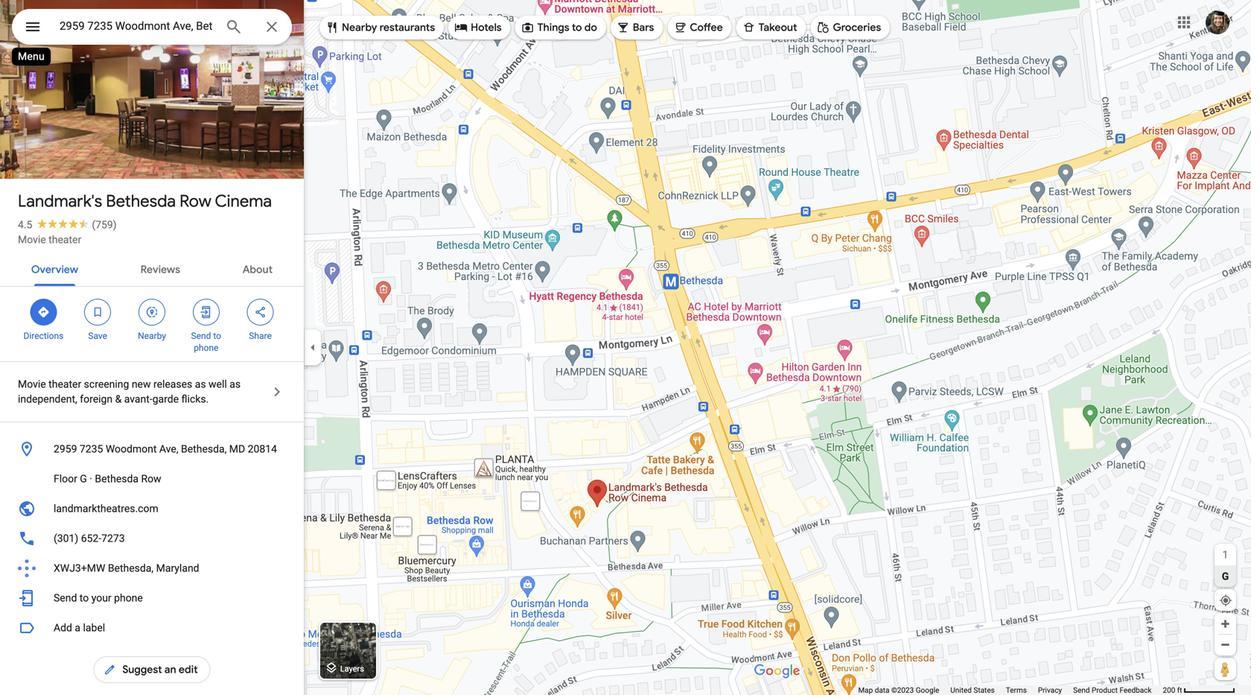 Task type: vqa. For each thing, say whether or not it's contained in the screenshot.
with related to Botanic
no



Task type: describe. For each thing, give the bounding box(es) containing it.
send for send to your phone
[[54, 592, 77, 604]]

landmark's bethesda row cinema main content
[[0, 0, 393, 695]]

google account: giulia masi  
(giulia.masi@adept.ai) image
[[1206, 11, 1230, 34]]

send for send to phone
[[191, 331, 211, 341]]

reviews button
[[129, 250, 192, 286]]

xwj3+mw bethesda, maryland button
[[0, 554, 304, 583]]

overview
[[31, 263, 78, 276]]


[[521, 19, 535, 36]]

add
[[54, 622, 72, 634]]


[[37, 304, 50, 320]]

reviews
[[141, 263, 180, 276]]


[[91, 304, 104, 320]]

bethesda inside button
[[95, 473, 139, 485]]

200
[[1164, 686, 1176, 695]]

google
[[916, 686, 940, 695]]

&
[[115, 393, 122, 405]]

2959
[[54, 443, 77, 455]]

maryland
[[156, 562, 199, 575]]

about
[[243, 263, 273, 276]]

floor g · bethesda row button
[[0, 464, 304, 494]]

to for send to phone
[[213, 331, 221, 341]]

from your device image
[[1220, 594, 1233, 607]]

takeout
[[759, 21, 798, 34]]

privacy button
[[1039, 686, 1063, 695]]

2 as from the left
[[230, 378, 241, 390]]

1 vertical spatial bethesda,
[[108, 562, 154, 575]]

photo of landmark's bethesda row cinema image
[[0, 0, 393, 179]]

hotels
[[471, 21, 502, 34]]

terms button
[[1007, 686, 1028, 695]]

 search field
[[12, 9, 292, 48]]

actions for landmark's bethesda row cinema region
[[0, 287, 304, 361]]

200 ft button
[[1164, 686, 1236, 695]]

an
[[165, 663, 176, 677]]

copy address image
[[271, 443, 284, 456]]


[[743, 19, 756, 36]]

send to your phone button
[[0, 583, 304, 613]]

phone inside button
[[114, 592, 143, 604]]

(759)
[[92, 219, 117, 231]]

phone inside "send to phone"
[[194, 343, 219, 353]]

directions
[[23, 331, 64, 341]]

none field inside 2959 7235 woodmont ave, bethesda, md 20814 field
[[60, 17, 213, 35]]

privacy
[[1039, 686, 1063, 695]]

movie for movie theater screening new releases as well as independent, foreign & avant-garde flicks.
[[18, 378, 46, 390]]


[[674, 19, 687, 36]]

g for floor
[[80, 473, 87, 485]]

nearby inside ' nearby restaurants'
[[342, 21, 377, 34]]

1 g
[[1223, 549, 1230, 583]]

send for send product feedback
[[1074, 686, 1091, 695]]

photos
[[54, 148, 91, 162]]

new
[[132, 378, 151, 390]]

about button
[[231, 250, 285, 286]]

google maps element
[[0, 0, 1252, 695]]

 nearby restaurants
[[326, 19, 435, 36]]

groceries
[[834, 21, 882, 34]]

200 ft
[[1164, 686, 1183, 695]]

 coffee
[[674, 19, 723, 36]]

©2023
[[892, 686, 915, 695]]

united states button
[[951, 686, 995, 695]]

movie for movie theater
[[18, 234, 46, 246]]

woodmont
[[106, 443, 157, 455]]

save
[[88, 331, 107, 341]]

zoom in image
[[1221, 619, 1232, 630]]

floor g · bethesda row
[[54, 473, 161, 485]]

 takeout
[[743, 19, 798, 36]]

759 reviews element
[[92, 219, 117, 231]]

zoom out image
[[1221, 639, 1232, 651]]

united
[[951, 686, 972, 695]]

2959 7235 woodmont ave, bethesda, md 20814
[[54, 443, 277, 455]]

tab list inside landmark's bethesda row cinema main content
[[0, 250, 304, 286]]

avant-
[[124, 393, 153, 405]]

send to your phone
[[54, 592, 143, 604]]

xwj3+mw
[[54, 562, 105, 575]]

94 photos button
[[11, 142, 97, 168]]

flicks.
[[181, 393, 209, 405]]

product
[[1092, 686, 1119, 695]]

bars
[[633, 21, 655, 34]]

send to phone
[[191, 331, 221, 353]]

 hotels
[[455, 19, 502, 36]]

add a label
[[54, 622, 105, 634]]

coffee
[[690, 21, 723, 34]]

xwj3+mw bethesda, maryland
[[54, 562, 199, 575]]


[[617, 19, 630, 36]]

cinema
[[215, 191, 272, 212]]

map
[[859, 686, 874, 695]]

1
[[1223, 549, 1229, 561]]



Task type: locate. For each thing, give the bounding box(es) containing it.
2 vertical spatial to
[[80, 592, 89, 604]]

send up add at the left bottom
[[54, 592, 77, 604]]

(301) 652-7273
[[54, 532, 125, 545]]

0 horizontal spatial nearby
[[138, 331, 166, 341]]

restaurants
[[380, 21, 435, 34]]

2 movie from the top
[[18, 378, 46, 390]]

(301)
[[54, 532, 78, 545]]

movie theater screening new releases as well as independent, foreign & avant-garde flicks. button
[[0, 362, 304, 422]]

footer inside google maps element
[[859, 686, 1164, 695]]

1 as from the left
[[195, 378, 206, 390]]

releases
[[153, 378, 192, 390]]

movie
[[18, 234, 46, 246], [18, 378, 46, 390]]

tab list containing overview
[[0, 250, 304, 286]]

2 horizontal spatial send
[[1074, 686, 1091, 695]]

to left do
[[572, 21, 582, 34]]

7235
[[80, 443, 103, 455]]

send inside button
[[54, 592, 77, 604]]

None field
[[60, 17, 213, 35]]

g button
[[1215, 566, 1237, 587]]

landmarktheatres.com link
[[0, 494, 304, 524]]

send left product
[[1074, 686, 1091, 695]]

1 vertical spatial bethesda
[[95, 473, 139, 485]]

0 horizontal spatial to
[[80, 592, 89, 604]]

g
[[80, 473, 87, 485], [1223, 570, 1230, 583]]

1 horizontal spatial send
[[191, 331, 211, 341]]

feedback
[[1120, 686, 1152, 695]]

edit
[[179, 663, 198, 677]]

garde
[[153, 393, 179, 405]]

652-
[[81, 532, 101, 545]]

0 horizontal spatial as
[[195, 378, 206, 390]]

0 horizontal spatial g
[[80, 473, 87, 485]]

nearby down  in the left top of the page
[[138, 331, 166, 341]]

show street view coverage image
[[1215, 658, 1237, 680]]

to inside "send to phone"
[[213, 331, 221, 341]]

1 horizontal spatial phone
[[194, 343, 219, 353]]

bethesda up the (759)
[[106, 191, 176, 212]]

things
[[538, 21, 570, 34]]

landmark's bethesda row cinema
[[18, 191, 272, 212]]

as
[[195, 378, 206, 390], [230, 378, 241, 390]]

send inside button
[[1074, 686, 1091, 695]]

0 vertical spatial send
[[191, 331, 211, 341]]

theater inside the movie theater screening new releases as well as independent, foreign & avant-garde flicks.
[[49, 378, 81, 390]]

map data ©2023 google
[[859, 686, 940, 695]]

1 vertical spatial phone
[[114, 592, 143, 604]]

1 vertical spatial nearby
[[138, 331, 166, 341]]

suggest
[[123, 663, 162, 677]]

movie up independent,
[[18, 378, 46, 390]]

layers
[[340, 664, 364, 674]]

g for 1
[[1223, 570, 1230, 583]]

ft
[[1178, 686, 1183, 695]]

bethesda, down 7273
[[108, 562, 154, 575]]

row down 2959 7235 woodmont ave, bethesda, md 20814 button
[[141, 473, 161, 485]]

movie inside the movie theater screening new releases as well as independent, foreign & avant-garde flicks.
[[18, 378, 46, 390]]

bethesda
[[106, 191, 176, 212], [95, 473, 139, 485]]

screening
[[84, 378, 129, 390]]

1 vertical spatial theater
[[49, 378, 81, 390]]

1 horizontal spatial as
[[230, 378, 241, 390]]

collapse side panel image
[[305, 339, 321, 356]]

send product feedback
[[1074, 686, 1152, 695]]

to left 'your'
[[80, 592, 89, 604]]

to for send to your phone
[[80, 592, 89, 604]]

0 horizontal spatial row
[[141, 473, 161, 485]]

g inside button
[[80, 473, 87, 485]]

g down 1
[[1223, 570, 1230, 583]]

94
[[38, 148, 51, 162]]

0 vertical spatial to
[[572, 21, 582, 34]]

your
[[91, 592, 112, 604]]

bethesda right ·
[[95, 473, 139, 485]]

1 vertical spatial send
[[54, 592, 77, 604]]

theater
[[49, 234, 81, 246], [49, 378, 81, 390]]

phone down 
[[194, 343, 219, 353]]

1 vertical spatial movie
[[18, 378, 46, 390]]

1 theater from the top
[[49, 234, 81, 246]]

send
[[191, 331, 211, 341], [54, 592, 77, 604], [1074, 686, 1091, 695]]

footer containing map data ©2023 google
[[859, 686, 1164, 695]]


[[326, 19, 339, 36]]


[[200, 304, 213, 320]]

tab list
[[0, 250, 304, 286]]

2 theater from the top
[[49, 378, 81, 390]]

(301) 652-7273 button
[[0, 524, 304, 554]]

phone right 'your'
[[114, 592, 143, 604]]

4.5
[[18, 219, 32, 231]]

2959 7235 woodmont ave, bethesda, md 20814 button
[[0, 434, 304, 464]]

send down 
[[191, 331, 211, 341]]

1 vertical spatial row
[[141, 473, 161, 485]]

4.5 stars image
[[32, 219, 92, 228]]

nearby
[[342, 21, 377, 34], [138, 331, 166, 341]]

overview button
[[19, 250, 90, 286]]

independent,
[[18, 393, 77, 405]]

1 button
[[1215, 544, 1237, 566]]

add a label button
[[0, 613, 304, 643]]

movie theater button
[[18, 232, 81, 247]]

information for landmark's bethesda row cinema region
[[0, 431, 304, 613]]

to left share
[[213, 331, 221, 341]]

to inside button
[[80, 592, 89, 604]]

1 horizontal spatial bethesda,
[[181, 443, 227, 455]]

ave,
[[159, 443, 179, 455]]

data
[[875, 686, 890, 695]]

0 horizontal spatial phone
[[114, 592, 143, 604]]

20814
[[248, 443, 277, 455]]

94 photos
[[38, 148, 91, 162]]

terms
[[1007, 686, 1028, 695]]

1 horizontal spatial g
[[1223, 570, 1230, 583]]

label
[[83, 622, 105, 634]]

theater for movie theater screening new releases as well as independent, foreign & avant-garde flicks.
[[49, 378, 81, 390]]

movie theater
[[18, 234, 81, 246]]

theater for movie theater
[[49, 234, 81, 246]]

theater down 4.5 stars image
[[49, 234, 81, 246]]


[[455, 19, 468, 36]]

2 vertical spatial send
[[1074, 686, 1091, 695]]


[[24, 16, 42, 38]]

well
[[209, 378, 227, 390]]

0 horizontal spatial send
[[54, 592, 77, 604]]

share
[[249, 331, 272, 341]]

 groceries
[[817, 19, 882, 36]]

row left "cinema"
[[180, 191, 211, 212]]

row
[[180, 191, 211, 212], [141, 473, 161, 485]]

as up the "flicks."
[[195, 378, 206, 390]]

2959 7235 Woodmont Ave, Bethesda, MD 20814 field
[[12, 9, 292, 45]]

0 vertical spatial bethesda,
[[181, 443, 227, 455]]

movie down '4.5'
[[18, 234, 46, 246]]

1 vertical spatial g
[[1223, 570, 1230, 583]]

g left ·
[[80, 473, 87, 485]]


[[103, 662, 117, 678]]

bethesda,
[[181, 443, 227, 455], [108, 562, 154, 575]]

0 vertical spatial bethesda
[[106, 191, 176, 212]]

bethesda, left the 'md' on the bottom left of page
[[181, 443, 227, 455]]

 button
[[12, 9, 54, 48]]

0 vertical spatial phone
[[194, 343, 219, 353]]

to inside  things to do
[[572, 21, 582, 34]]


[[817, 19, 831, 36]]

0 horizontal spatial bethesda,
[[108, 562, 154, 575]]

nearby right 
[[342, 21, 377, 34]]


[[145, 304, 159, 320]]

 things to do
[[521, 19, 597, 36]]

 bars
[[617, 19, 655, 36]]

·
[[90, 473, 92, 485]]

do
[[585, 21, 597, 34]]

landmark's
[[18, 191, 102, 212]]

row inside floor g · bethesda row button
[[141, 473, 161, 485]]

nearby inside actions for landmark's bethesda row cinema region
[[138, 331, 166, 341]]

as right well
[[230, 378, 241, 390]]

0 vertical spatial row
[[180, 191, 211, 212]]

1 movie from the top
[[18, 234, 46, 246]]

1 horizontal spatial row
[[180, 191, 211, 212]]

send inside "send to phone"
[[191, 331, 211, 341]]

2 horizontal spatial to
[[572, 21, 582, 34]]

theater up independent,
[[49, 378, 81, 390]]

0 vertical spatial g
[[80, 473, 87, 485]]

1 horizontal spatial to
[[213, 331, 221, 341]]

1 vertical spatial to
[[213, 331, 221, 341]]

0 vertical spatial nearby
[[342, 21, 377, 34]]

footer
[[859, 686, 1164, 695]]

0 vertical spatial theater
[[49, 234, 81, 246]]

7273
[[101, 532, 125, 545]]

1 horizontal spatial nearby
[[342, 21, 377, 34]]

movie theater screening new releases as well as independent, foreign & avant-garde flicks.
[[18, 378, 241, 405]]

0 vertical spatial movie
[[18, 234, 46, 246]]

md
[[229, 443, 245, 455]]



